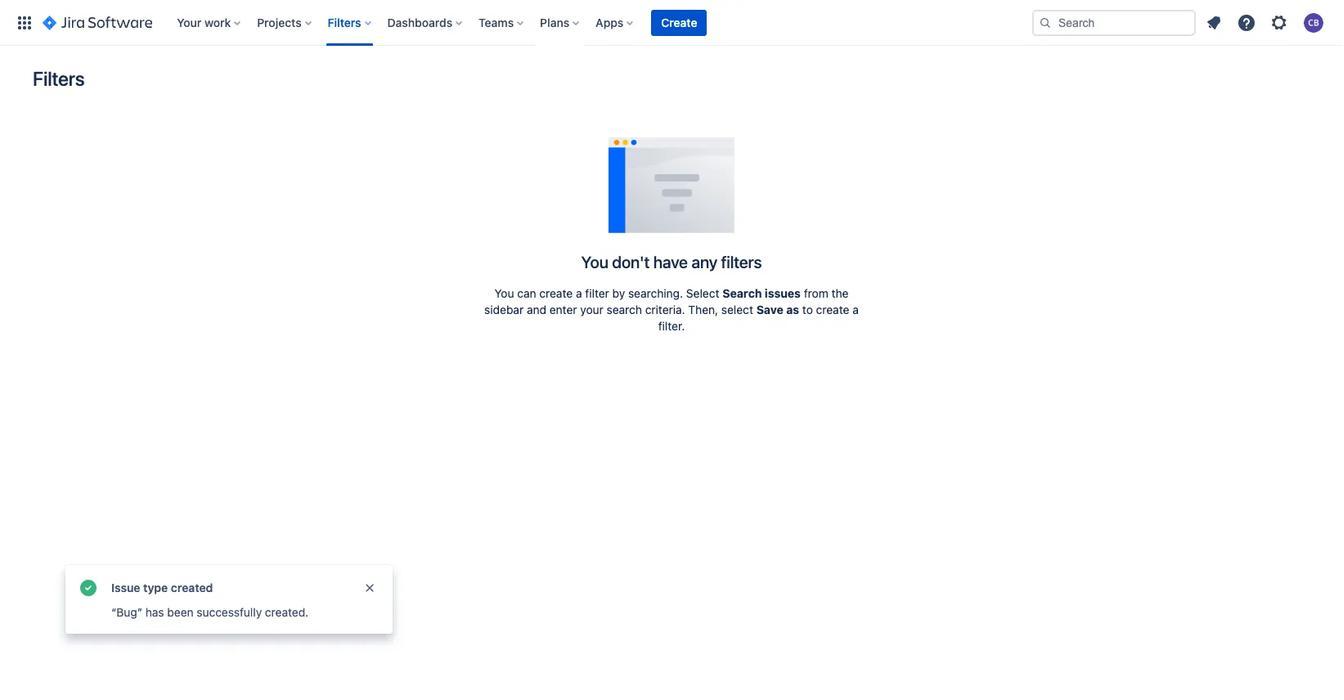Task type: vqa. For each thing, say whether or not it's contained in the screenshot.
a within the to create a filter.
yes



Task type: locate. For each thing, give the bounding box(es) containing it.
been
[[167, 605, 194, 619]]

primary element
[[10, 0, 1032, 45]]

filters down 'appswitcher icon'
[[33, 67, 85, 90]]

type
[[143, 581, 168, 595]]

a
[[576, 286, 582, 300], [853, 303, 859, 317]]

1 horizontal spatial filters
[[328, 15, 361, 29]]

appswitcher icon image
[[15, 13, 34, 32]]

your work button
[[172, 9, 247, 36]]

1 vertical spatial a
[[853, 303, 859, 317]]

search
[[723, 286, 762, 300]]

teams button
[[474, 9, 530, 36]]

as
[[786, 303, 799, 317]]

criteria.
[[645, 303, 685, 317]]

Search field
[[1032, 9, 1196, 36]]

help image
[[1237, 13, 1257, 32]]

sidebar
[[484, 303, 524, 317]]

1 horizontal spatial a
[[853, 303, 859, 317]]

you can create a filter by searching. select search issues
[[495, 286, 801, 300]]

1 horizontal spatial create
[[816, 303, 850, 317]]

create up enter
[[539, 286, 573, 300]]

success image
[[79, 578, 98, 598]]

dashboards button
[[383, 9, 469, 36]]

0 vertical spatial create
[[539, 286, 573, 300]]

select
[[721, 303, 753, 317]]

create inside the to create a filter.
[[816, 303, 850, 317]]

created.
[[265, 605, 309, 619]]

search image
[[1039, 16, 1052, 29]]

0 horizontal spatial a
[[576, 286, 582, 300]]

projects
[[257, 15, 302, 29]]

you up filter
[[581, 253, 608, 272]]

0 horizontal spatial you
[[495, 286, 514, 300]]

filters inside popup button
[[328, 15, 361, 29]]

1 vertical spatial you
[[495, 286, 514, 300]]

a right to
[[853, 303, 859, 317]]

banner
[[0, 0, 1343, 46]]

from
[[804, 286, 829, 300]]

apps
[[596, 15, 624, 29]]

0 vertical spatial filters
[[328, 15, 361, 29]]

1 vertical spatial create
[[816, 303, 850, 317]]

work
[[204, 15, 231, 29]]

"bug"
[[111, 605, 142, 619]]

1 horizontal spatial you
[[581, 253, 608, 272]]

issues
[[765, 286, 801, 300]]

filters right projects dropdown button
[[328, 15, 361, 29]]

you don't have any filters
[[581, 253, 762, 272]]

1 vertical spatial filters
[[33, 67, 85, 90]]

don't
[[612, 253, 650, 272]]

your profile and settings image
[[1304, 13, 1324, 32]]

projects button
[[252, 9, 318, 36]]

filters
[[328, 15, 361, 29], [33, 67, 85, 90]]

settings image
[[1270, 13, 1289, 32]]

apps button
[[591, 9, 640, 36]]

a left filter
[[576, 286, 582, 300]]

create
[[539, 286, 573, 300], [816, 303, 850, 317]]

your
[[177, 15, 201, 29]]

banner containing your work
[[0, 0, 1343, 46]]

create
[[661, 15, 697, 29]]

you up 'sidebar' at the left of page
[[495, 286, 514, 300]]

you
[[581, 253, 608, 272], [495, 286, 514, 300]]

create down the the
[[816, 303, 850, 317]]

jira software image
[[43, 13, 152, 32], [43, 13, 152, 32]]

0 vertical spatial you
[[581, 253, 608, 272]]



Task type: describe. For each thing, give the bounding box(es) containing it.
plans
[[540, 15, 569, 29]]

dismiss image
[[363, 582, 376, 595]]

searching.
[[628, 286, 683, 300]]

a inside the to create a filter.
[[853, 303, 859, 317]]

your
[[580, 303, 604, 317]]

and
[[527, 303, 546, 317]]

save as
[[756, 303, 799, 317]]

save
[[756, 303, 784, 317]]

have
[[653, 253, 688, 272]]

filter
[[585, 286, 609, 300]]

filters
[[721, 253, 762, 272]]

issue type created
[[111, 581, 213, 595]]

0 vertical spatial a
[[576, 286, 582, 300]]

notifications image
[[1204, 13, 1224, 32]]

created
[[171, 581, 213, 595]]

filter.
[[658, 319, 685, 333]]

can
[[517, 286, 536, 300]]

any
[[692, 253, 718, 272]]

create button
[[651, 9, 707, 36]]

you for you can create a filter by searching. select search issues
[[495, 286, 514, 300]]

you for you don't have any filters
[[581, 253, 608, 272]]

to
[[802, 303, 813, 317]]

select
[[686, 286, 719, 300]]

the
[[832, 286, 849, 300]]

search
[[607, 303, 642, 317]]

enter
[[550, 303, 577, 317]]

filters button
[[323, 9, 378, 36]]

has
[[145, 605, 164, 619]]

dashboards
[[387, 15, 453, 29]]

plans button
[[535, 9, 586, 36]]

0 horizontal spatial filters
[[33, 67, 85, 90]]

to create a filter.
[[658, 303, 859, 333]]

from the sidebar and enter your search criteria. then, select
[[484, 286, 849, 317]]

0 horizontal spatial create
[[539, 286, 573, 300]]

"bug" has been successfully created.
[[111, 605, 309, 619]]

issue
[[111, 581, 140, 595]]

successfully
[[197, 605, 262, 619]]

teams
[[479, 15, 514, 29]]

your work
[[177, 15, 231, 29]]

by
[[612, 286, 625, 300]]

then,
[[688, 303, 718, 317]]



